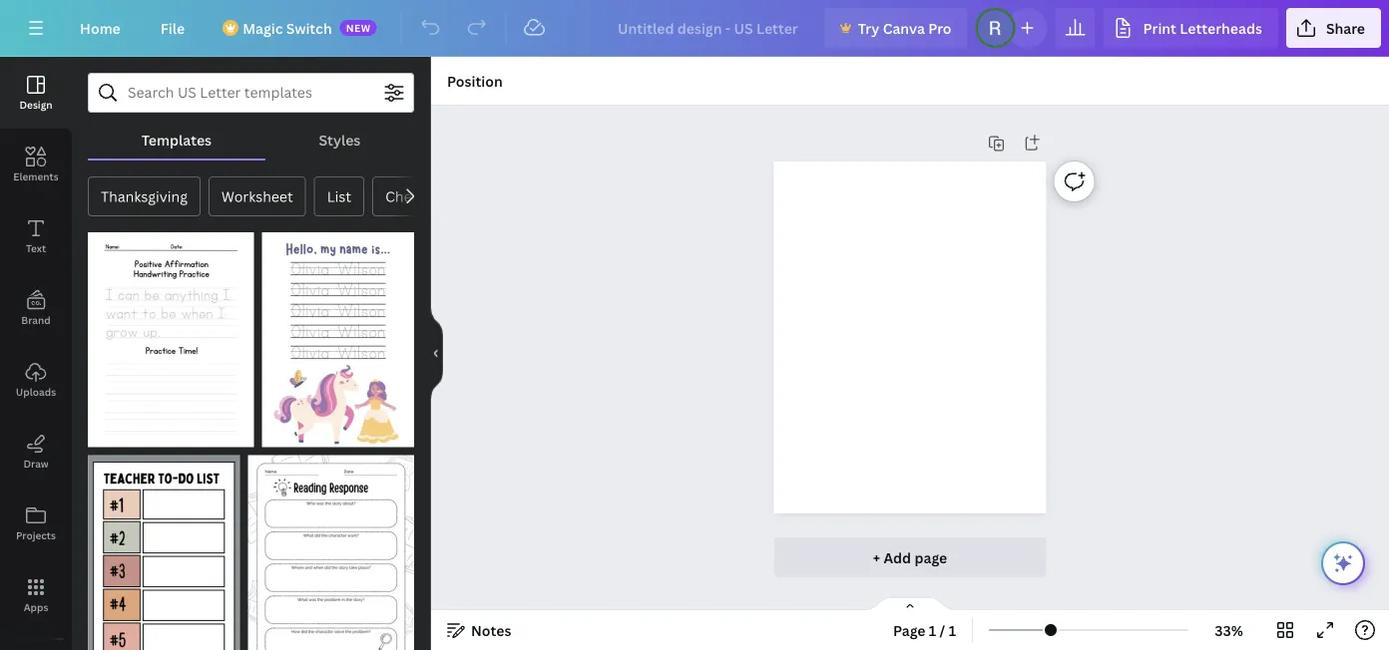 Task type: vqa. For each thing, say whether or not it's contained in the screenshot.
the middle 1
yes



Task type: locate. For each thing, give the bounding box(es) containing it.
list button
[[314, 177, 364, 217]]

list
[[327, 187, 352, 206]]

organic teacher to-do list worksheet image
[[88, 456, 240, 651]]

1 horizontal spatial 1
[[929, 621, 937, 640]]

design
[[19, 98, 52, 111]]

checklist
[[385, 187, 447, 206]]

thanksgiving button
[[88, 177, 201, 217]]

hide image
[[430, 306, 443, 402]]

templates
[[141, 130, 212, 149]]

main menu bar
[[0, 0, 1390, 57]]

1 left of
[[98, 429, 104, 442]]

organic teacher to-do list worksheet group
[[88, 444, 240, 651]]

page 1 / 1
[[894, 621, 956, 640]]

pro
[[929, 18, 952, 37]]

design button
[[0, 57, 72, 129]]

try
[[858, 18, 880, 37]]

Design title text field
[[602, 8, 816, 48]]

new
[[346, 21, 371, 34]]

0 horizontal spatial 1
[[98, 429, 104, 442]]

purple illustrative name preschool tracing worksheet image
[[262, 233, 414, 448]]

share button
[[1287, 8, 1382, 48]]

1 right /
[[949, 621, 956, 640]]

10
[[124, 429, 138, 442]]

+ add page
[[873, 549, 948, 568]]

elements
[[13, 170, 59, 183]]

styles
[[319, 130, 361, 149]]

1
[[98, 429, 104, 442], [929, 621, 937, 640], [949, 621, 956, 640]]

projects button
[[0, 488, 72, 560]]

brand
[[21, 313, 51, 327]]

file
[[161, 18, 185, 37]]

switch
[[286, 18, 332, 37]]

greyscale playful doodle open-ended reading response questions worksheets group
[[248, 444, 414, 651]]

magic switch
[[243, 18, 332, 37]]

worksheet button
[[209, 177, 306, 217]]

letterheads
[[1180, 18, 1263, 37]]

thanksgiving
[[101, 187, 188, 206]]

draw button
[[0, 416, 72, 488]]

print letterheads button
[[1104, 8, 1279, 48]]

page
[[915, 549, 948, 568]]

1 left /
[[929, 621, 937, 640]]



Task type: describe. For each thing, give the bounding box(es) containing it.
print letterheads
[[1144, 18, 1263, 37]]

file button
[[145, 8, 201, 48]]

styles button
[[265, 121, 414, 159]]

1 inside positive affirmation handwriting practice group
[[98, 429, 104, 442]]

/
[[940, 621, 946, 640]]

templates button
[[88, 121, 265, 159]]

33% button
[[1197, 615, 1262, 647]]

try canva pro button
[[824, 8, 968, 48]]

magic
[[243, 18, 283, 37]]

uploads button
[[0, 344, 72, 416]]

draw
[[23, 457, 49, 471]]

+
[[873, 549, 881, 568]]

print
[[1144, 18, 1177, 37]]

+ add page button
[[774, 538, 1047, 578]]

notes button
[[439, 615, 520, 647]]

apps
[[24, 601, 48, 614]]

1 of 10
[[98, 429, 138, 442]]

apps button
[[0, 560, 72, 632]]

text
[[26, 242, 46, 255]]

home
[[80, 18, 121, 37]]

purple illustrative name preschool tracing worksheet group
[[262, 221, 414, 448]]

position button
[[439, 65, 511, 97]]

of
[[107, 429, 121, 442]]

uploads
[[16, 385, 56, 399]]

elements button
[[0, 129, 72, 201]]

33%
[[1215, 621, 1244, 640]]

worksheet
[[222, 187, 293, 206]]

add
[[884, 549, 912, 568]]

projects
[[16, 529, 56, 543]]

text button
[[0, 201, 72, 273]]

canva assistant image
[[1332, 552, 1356, 576]]

checklist button
[[372, 177, 460, 217]]

page
[[894, 621, 926, 640]]

brand button
[[0, 273, 72, 344]]

try canva pro
[[858, 18, 952, 37]]

home link
[[64, 8, 137, 48]]

side panel tab list
[[0, 57, 72, 651]]

2 horizontal spatial 1
[[949, 621, 956, 640]]

position
[[447, 71, 503, 90]]

positive affirmation handwriting practice group
[[88, 221, 254, 448]]

share
[[1327, 18, 1366, 37]]

Search US Letter templates search field
[[128, 74, 374, 112]]

notes
[[471, 621, 512, 640]]

show pages image
[[863, 597, 958, 613]]

canva
[[883, 18, 925, 37]]



